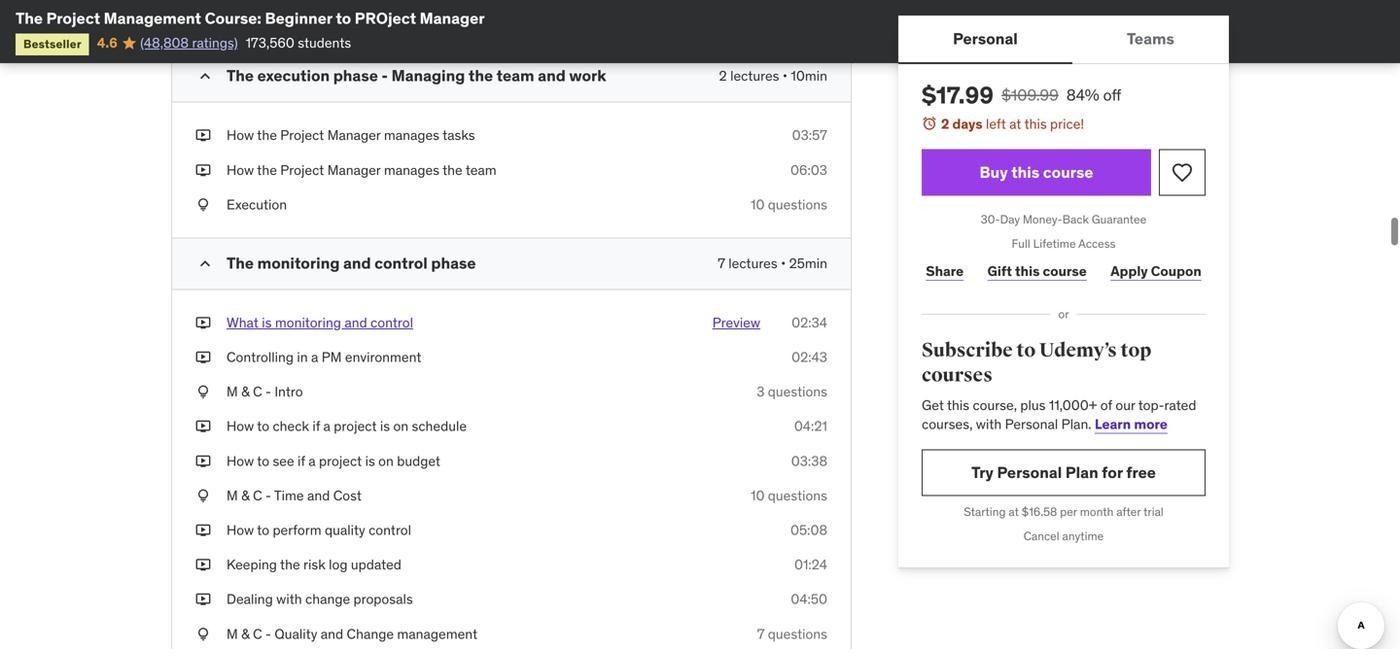 Task type: locate. For each thing, give the bounding box(es) containing it.
this right the buy
[[1011, 162, 1040, 182]]

what is monitoring and control
[[227, 314, 413, 332]]

1 horizontal spatial with
[[976, 416, 1002, 433]]

1 vertical spatial 10
[[751, 487, 765, 505]]

1 course from the top
[[1043, 162, 1093, 182]]

2 vertical spatial m
[[227, 625, 238, 643]]

schedule
[[412, 418, 467, 435]]

0 horizontal spatial 7
[[718, 255, 725, 272]]

project up how to see if a project is on budget
[[334, 418, 377, 435]]

m down controlling
[[227, 383, 238, 401]]

with up quality
[[276, 591, 302, 608]]

0 vertical spatial phase
[[333, 66, 378, 86]]

0 vertical spatial 2
[[719, 67, 727, 85]]

project
[[304, 8, 347, 26], [334, 418, 377, 435], [319, 452, 362, 470]]

0 vertical spatial in
[[266, 8, 277, 26]]

- for quality
[[265, 625, 271, 643]]

m for m & c - time and cost
[[227, 487, 238, 505]]

xsmall image left the check
[[195, 417, 211, 436]]

personal down plus
[[1005, 416, 1058, 433]]

xsmall image up small image
[[195, 161, 211, 180]]

1 vertical spatial the
[[227, 66, 254, 86]]

2 10 from the top
[[751, 487, 765, 505]]

6 xsmall image from the top
[[195, 383, 211, 402]]

3 & from the top
[[241, 625, 250, 643]]

c for intro
[[253, 383, 262, 401]]

to inside subscribe to udemy's top courses
[[1016, 339, 1036, 363]]

manager
[[420, 8, 485, 28], [327, 127, 381, 144], [327, 161, 381, 179]]

log
[[329, 556, 348, 574]]

control inside button
[[371, 314, 413, 332]]

1 questions from the top
[[768, 196, 827, 213]]

0 vertical spatial personal
[[953, 29, 1018, 49]]

manages left tasks
[[384, 127, 440, 144]]

the up bestseller
[[16, 8, 43, 28]]

3
[[757, 383, 765, 401]]

teams
[[1127, 29, 1175, 49]]

project down the 'how to check if a project is on schedule'
[[319, 452, 362, 470]]

this right gift
[[1015, 262, 1040, 280]]

is for how to see if a project is on budget
[[365, 452, 375, 470]]

m left time
[[227, 487, 238, 505]]

courses
[[922, 364, 993, 388]]

c down dealing
[[253, 625, 262, 643]]

- for intro
[[265, 383, 271, 401]]

monitoring up what is monitoring and control
[[257, 253, 340, 273]]

30-
[[981, 212, 1000, 227]]

1 m from the top
[[227, 383, 238, 401]]

1 10 from the top
[[751, 196, 765, 213]]

4 xsmall image from the top
[[195, 487, 211, 506]]

0 horizontal spatial in
[[266, 8, 277, 26]]

team left work on the top left
[[497, 66, 534, 86]]

xsmall image left keeping
[[195, 556, 211, 575]]

m
[[227, 383, 238, 401], [227, 487, 238, 505], [227, 625, 238, 643]]

1 vertical spatial monitoring
[[275, 314, 341, 332]]

2 course from the top
[[1043, 262, 1087, 280]]

c for time
[[253, 487, 262, 505]]

1 horizontal spatial is
[[365, 452, 375, 470]]

2 c from the top
[[253, 487, 262, 505]]

c left time
[[253, 487, 262, 505]]

manager up the managing
[[420, 8, 485, 28]]

0 vertical spatial if
[[312, 418, 320, 435]]

lifetime
[[1033, 236, 1076, 251]]

3 questions from the top
[[768, 487, 827, 505]]

to left perform
[[257, 522, 269, 539]]

& down dealing
[[241, 625, 250, 643]]

personal button
[[898, 16, 1072, 62]]

7 for 7 questions
[[757, 625, 765, 643]]

if
[[312, 418, 320, 435], [298, 452, 305, 470]]

monitoring up controlling in a pm environment
[[275, 314, 341, 332]]

3 xsmall image from the top
[[195, 195, 211, 214]]

2 horizontal spatial is
[[380, 418, 390, 435]]

project for how the project manager manages the team
[[280, 161, 324, 179]]

6 xsmall image from the top
[[195, 625, 211, 644]]

2 vertical spatial is
[[365, 452, 375, 470]]

on left schedule
[[393, 418, 409, 435]]

10 questions down 06:03
[[751, 196, 827, 213]]

in for the
[[266, 8, 277, 26]]

1 vertical spatial 10 questions
[[751, 487, 827, 505]]

0 vertical spatial the
[[16, 8, 43, 28]]

1 vertical spatial course
[[1043, 262, 1087, 280]]

- left the managing
[[382, 66, 388, 86]]

questions down 02:43
[[768, 383, 827, 401]]

management
[[397, 625, 478, 643]]

this inside get this course, plus 11,000+ of our top-rated courses, with personal plan.
[[947, 397, 969, 414]]

0 vertical spatial team
[[497, 66, 534, 86]]

is left schedule
[[380, 418, 390, 435]]

the monitoring and control phase
[[227, 253, 476, 273]]

project up execution
[[280, 161, 324, 179]]

perform
[[273, 522, 321, 539]]

0 vertical spatial on
[[393, 418, 409, 435]]

0 horizontal spatial with
[[276, 591, 302, 608]]

- for managing
[[382, 66, 388, 86]]

how for how to check if a project is on schedule
[[227, 418, 254, 435]]

days
[[952, 115, 983, 133]]

0 horizontal spatial phase
[[333, 66, 378, 86]]

time
[[274, 487, 304, 505]]

see
[[273, 452, 294, 470]]

control for what is monitoring and control
[[371, 314, 413, 332]]

month
[[1080, 505, 1114, 520]]

5 xsmall image from the top
[[195, 590, 211, 609]]

3 how from the top
[[227, 418, 254, 435]]

1 manages from the top
[[384, 127, 440, 144]]

xsmall image for execution
[[195, 195, 211, 214]]

m down dealing
[[227, 625, 238, 643]]

the down execution
[[257, 127, 277, 144]]

managing
[[391, 66, 465, 86]]

4 how from the top
[[227, 452, 254, 470]]

if right see
[[298, 452, 305, 470]]

0 vertical spatial &
[[241, 383, 250, 401]]

buy this course button
[[922, 149, 1151, 196]]

1 vertical spatial on
[[378, 452, 394, 470]]

2 vertical spatial the
[[227, 253, 254, 273]]

06:03
[[790, 161, 827, 179]]

4 questions from the top
[[768, 625, 827, 643]]

0 horizontal spatial if
[[298, 452, 305, 470]]

tab list containing personal
[[898, 16, 1229, 64]]

starting at $16.58 per month after trial cancel anytime
[[964, 505, 1164, 544]]

lectures for the monitoring and control phase
[[729, 255, 778, 272]]

and up environment on the bottom left of page
[[345, 314, 367, 332]]

1 how from the top
[[227, 127, 254, 144]]

1 vertical spatial manager
[[327, 127, 381, 144]]

and
[[538, 66, 566, 86], [343, 253, 371, 273], [345, 314, 367, 332], [307, 487, 330, 505], [321, 625, 343, 643]]

in for a
[[297, 349, 308, 366]]

apply
[[1111, 262, 1148, 280]]

the project management course: beginner to project manager
[[16, 8, 485, 28]]

2 vertical spatial &
[[241, 625, 250, 643]]

0 vertical spatial •
[[783, 67, 788, 85]]

xsmall image up ratings)
[[195, 8, 211, 27]]

1 vertical spatial &
[[241, 487, 250, 505]]

to for how to perform quality control
[[257, 522, 269, 539]]

3 c from the top
[[253, 625, 262, 643]]

gift this course
[[988, 262, 1087, 280]]

03:38
[[791, 452, 827, 470]]

course:
[[205, 8, 262, 28]]

1 vertical spatial personal
[[1005, 416, 1058, 433]]

questions down "04:50"
[[768, 625, 827, 643]]

the for the execution phase - managing the team and work
[[227, 66, 254, 86]]

m for m & c - quality and change management
[[227, 625, 238, 643]]

0 vertical spatial 10
[[751, 196, 765, 213]]

2 vertical spatial a
[[308, 452, 316, 470]]

1 vertical spatial 7
[[757, 625, 765, 643]]

2 vertical spatial project
[[280, 161, 324, 179]]

bestseller
[[23, 36, 81, 51]]

a left pm
[[311, 349, 318, 366]]

xsmall image left quality
[[195, 625, 211, 644]]

if for check
[[312, 418, 320, 435]]

the
[[280, 8, 300, 26], [469, 66, 493, 86], [257, 127, 277, 144], [257, 161, 277, 179], [443, 161, 463, 179], [280, 556, 300, 574]]

with down course,
[[976, 416, 1002, 433]]

xsmall image left what
[[195, 314, 211, 333]]

manager for the
[[327, 161, 381, 179]]

to for how to see if a project is on budget
[[257, 452, 269, 470]]

xsmall image left perform
[[195, 521, 211, 540]]

on for schedule
[[393, 418, 409, 435]]

- for time
[[265, 487, 271, 505]]

execution
[[227, 196, 287, 213]]

manages for tasks
[[384, 127, 440, 144]]

2 vertical spatial personal
[[997, 463, 1062, 483]]

at
[[1009, 115, 1021, 133], [1009, 505, 1019, 520]]

team for manages
[[466, 161, 497, 179]]

4.6
[[97, 34, 118, 51]]

1 vertical spatial m
[[227, 487, 238, 505]]

xsmall image left see
[[195, 452, 211, 471]]

1 horizontal spatial in
[[297, 349, 308, 366]]

xsmall image left execution
[[195, 195, 211, 214]]

team for managing
[[497, 66, 534, 86]]

lectures left the 25min
[[729, 255, 778, 272]]

8 xsmall image from the top
[[195, 556, 211, 575]]

3 questions
[[757, 383, 827, 401]]

&
[[241, 383, 250, 401], [241, 487, 250, 505], [241, 625, 250, 643]]

& for m & c - time and cost
[[241, 487, 250, 505]]

1 horizontal spatial 7
[[757, 625, 765, 643]]

quality
[[275, 625, 317, 643]]

full
[[1012, 236, 1030, 251]]

is down the 'how to check if a project is on schedule'
[[365, 452, 375, 470]]

project up bestseller
[[46, 8, 100, 28]]

& down controlling
[[241, 383, 250, 401]]

0 vertical spatial m
[[227, 383, 238, 401]]

1 10 questions from the top
[[751, 196, 827, 213]]

m & c - intro
[[227, 383, 303, 401]]

personal up $16.58 on the bottom right of the page
[[997, 463, 1062, 483]]

if right the check
[[312, 418, 320, 435]]

this up courses,
[[947, 397, 969, 414]]

questions up 05:08
[[768, 487, 827, 505]]

share
[[926, 262, 964, 280]]

this inside button
[[1011, 162, 1040, 182]]

10 questions for execution
[[751, 196, 827, 213]]

personal
[[953, 29, 1018, 49], [1005, 416, 1058, 433], [997, 463, 1062, 483]]

0 vertical spatial manages
[[384, 127, 440, 144]]

and left cost
[[307, 487, 330, 505]]

how
[[227, 127, 254, 144], [227, 161, 254, 179], [227, 418, 254, 435], [227, 452, 254, 470], [227, 522, 254, 539]]

course up back
[[1043, 162, 1093, 182]]

this
[[1024, 115, 1047, 133], [1011, 162, 1040, 182], [1015, 262, 1040, 280], [947, 397, 969, 414]]

1 & from the top
[[241, 383, 250, 401]]

• for the monitoring and control phase
[[781, 255, 786, 272]]

1 horizontal spatial 2
[[941, 115, 949, 133]]

rated
[[1164, 397, 1196, 414]]

1 vertical spatial project
[[280, 127, 324, 144]]

xsmall image left m & c - intro
[[195, 383, 211, 402]]

0 vertical spatial manager
[[420, 8, 485, 28]]

2 vertical spatial control
[[369, 522, 411, 539]]

2 left 10min
[[719, 67, 727, 85]]

project for see
[[319, 452, 362, 470]]

intro
[[275, 383, 303, 401]]

1 vertical spatial lectures
[[729, 255, 778, 272]]

10 questions up 05:08
[[751, 487, 827, 505]]

the right small icon
[[227, 66, 254, 86]]

course inside button
[[1043, 162, 1093, 182]]

1 horizontal spatial phase
[[431, 253, 476, 273]]

1 c from the top
[[253, 383, 262, 401]]

what is monitoring and control button
[[227, 314, 413, 333]]

0 vertical spatial 7
[[718, 255, 725, 272]]

to left see
[[257, 452, 269, 470]]

free
[[1126, 463, 1156, 483]]

2 manages from the top
[[384, 161, 440, 179]]

apply coupon
[[1111, 262, 1202, 280]]

controlling in a pm environment
[[227, 349, 421, 366]]

1 vertical spatial project
[[334, 418, 377, 435]]

2 vertical spatial project
[[319, 452, 362, 470]]

at right left
[[1009, 115, 1021, 133]]

manager for tasks
[[327, 127, 381, 144]]

(48,808 ratings)
[[140, 34, 238, 51]]

$17.99 $109.99 84% off
[[922, 81, 1121, 110]]

1 vertical spatial is
[[380, 418, 390, 435]]

xsmall image
[[195, 161, 211, 180], [195, 417, 211, 436], [195, 452, 211, 471], [195, 487, 211, 506], [195, 590, 211, 609], [195, 625, 211, 644]]

4 xsmall image from the top
[[195, 314, 211, 333]]

2 for 2 lectures • 10min
[[719, 67, 727, 85]]

access
[[1079, 236, 1116, 251]]

team
[[497, 66, 534, 86], [466, 161, 497, 179]]

to up students on the top left of the page
[[336, 8, 351, 28]]

questions down 06:03
[[768, 196, 827, 213]]

ratings)
[[192, 34, 238, 51]]

1 vertical spatial if
[[298, 452, 305, 470]]

to left the udemy's
[[1016, 339, 1036, 363]]

0 horizontal spatial 2
[[719, 67, 727, 85]]

1 vertical spatial 2
[[941, 115, 949, 133]]

0 horizontal spatial is
[[262, 314, 272, 332]]

personal up $17.99
[[953, 29, 1018, 49]]

manager down the how the project manager manages tasks
[[327, 161, 381, 179]]

in up 173,560 at the top
[[266, 8, 277, 26]]

team down tasks
[[466, 161, 497, 179]]

personal inside button
[[953, 29, 1018, 49]]

2 & from the top
[[241, 487, 250, 505]]

a right see
[[308, 452, 316, 470]]

30-day money-back guarantee full lifetime access
[[981, 212, 1147, 251]]

0 vertical spatial course
[[1043, 162, 1093, 182]]

0 vertical spatial is
[[262, 314, 272, 332]]

project for check
[[334, 418, 377, 435]]

or
[[1058, 307, 1069, 322]]

1 xsmall image from the top
[[195, 8, 211, 27]]

get this course, plus 11,000+ of our top-rated courses, with personal plan.
[[922, 397, 1196, 433]]

beginner
[[265, 8, 332, 28]]

7 questions
[[757, 625, 827, 643]]

05:08
[[791, 522, 827, 539]]

• left 10min
[[783, 67, 788, 85]]

2 xsmall image from the top
[[195, 126, 211, 145]]

5 how from the top
[[227, 522, 254, 539]]

2 right alarm icon
[[941, 115, 949, 133]]

and down change
[[321, 625, 343, 643]]

xsmall image for how to perform quality control
[[195, 521, 211, 540]]

• for the execution phase - managing the team and work
[[783, 67, 788, 85]]

on left budget
[[378, 452, 394, 470]]

xsmall image left dealing
[[195, 590, 211, 609]]

2 xsmall image from the top
[[195, 417, 211, 436]]

a for see
[[308, 452, 316, 470]]

• left the 25min
[[781, 255, 786, 272]]

how for how the project manager manages tasks
[[227, 127, 254, 144]]

quality
[[325, 522, 365, 539]]

to for how to check if a project is on schedule
[[257, 418, 269, 435]]

project
[[355, 8, 416, 28]]

1 vertical spatial c
[[253, 487, 262, 505]]

1 vertical spatial in
[[297, 349, 308, 366]]

questions for intro
[[768, 383, 827, 401]]

04:50
[[791, 591, 827, 608]]

manages down the how the project manager manages tasks
[[384, 161, 440, 179]]

xsmall image
[[195, 8, 211, 27], [195, 126, 211, 145], [195, 195, 211, 214], [195, 314, 211, 333], [195, 348, 211, 367], [195, 383, 211, 402], [195, 521, 211, 540], [195, 556, 211, 575]]

personal inside get this course, plus 11,000+ of our top-rated courses, with personal plan.
[[1005, 416, 1058, 433]]

xsmall image left time
[[195, 487, 211, 506]]

to left the check
[[257, 418, 269, 435]]

0 vertical spatial c
[[253, 383, 262, 401]]

173,560
[[246, 34, 295, 51]]

1 vertical spatial team
[[466, 161, 497, 179]]

0 vertical spatial with
[[976, 416, 1002, 433]]

learn more link
[[1095, 416, 1168, 433]]

2 vertical spatial manager
[[327, 161, 381, 179]]

is inside button
[[262, 314, 272, 332]]

tab list
[[898, 16, 1229, 64]]

1 vertical spatial •
[[781, 255, 786, 272]]

0 vertical spatial 10 questions
[[751, 196, 827, 213]]

with inside get this course, plus 11,000+ of our top-rated courses, with personal plan.
[[976, 416, 1002, 433]]

0 vertical spatial at
[[1009, 115, 1021, 133]]

the up execution
[[257, 161, 277, 179]]

& left time
[[241, 487, 250, 505]]

0 vertical spatial lectures
[[730, 67, 779, 85]]

is right what
[[262, 314, 272, 332]]

11,000+
[[1049, 397, 1097, 414]]

how for how to see if a project is on budget
[[227, 452, 254, 470]]

1 vertical spatial with
[[276, 591, 302, 608]]

2 10 questions from the top
[[751, 487, 827, 505]]

5 xsmall image from the top
[[195, 348, 211, 367]]

7 lectures • 25min
[[718, 255, 827, 272]]

2 vertical spatial c
[[253, 625, 262, 643]]

try personal plan for free
[[971, 463, 1156, 483]]

project
[[46, 8, 100, 28], [280, 127, 324, 144], [280, 161, 324, 179]]

and left work on the top left
[[538, 66, 566, 86]]

0 vertical spatial project
[[46, 8, 100, 28]]

course down lifetime at the top right of page
[[1043, 262, 1087, 280]]

1 xsmall image from the top
[[195, 161, 211, 180]]

a up how to see if a project is on budget
[[323, 418, 331, 435]]

monitoring inside button
[[275, 314, 341, 332]]

3 m from the top
[[227, 625, 238, 643]]

1 vertical spatial manages
[[384, 161, 440, 179]]

2 m from the top
[[227, 487, 238, 505]]

1 vertical spatial a
[[323, 418, 331, 435]]

execution
[[257, 66, 330, 86]]

- left quality
[[265, 625, 271, 643]]

- left intro
[[265, 383, 271, 401]]

project down execution
[[280, 127, 324, 144]]

c left intro
[[253, 383, 262, 401]]

c for quality
[[253, 625, 262, 643]]

0 vertical spatial control
[[374, 253, 428, 273]]

1 vertical spatial at
[[1009, 505, 1019, 520]]

1 horizontal spatial if
[[312, 418, 320, 435]]

2 how from the top
[[227, 161, 254, 179]]

2 lectures • 10min
[[719, 67, 827, 85]]

dealing with change proposals
[[227, 591, 413, 608]]

- left time
[[265, 487, 271, 505]]

the right the managing
[[469, 66, 493, 86]]

lectures left 10min
[[730, 67, 779, 85]]

in left pm
[[297, 349, 308, 366]]

at left $16.58 on the bottom right of the page
[[1009, 505, 1019, 520]]

10 for m & c - time and cost
[[751, 487, 765, 505]]

left
[[986, 115, 1006, 133]]

project up students on the top left of the page
[[304, 8, 347, 26]]

xsmall image left controlling
[[195, 348, 211, 367]]

manager up "how the project manager manages the team"
[[327, 127, 381, 144]]

1 vertical spatial control
[[371, 314, 413, 332]]

3 xsmall image from the top
[[195, 452, 211, 471]]

the right small image
[[227, 253, 254, 273]]

2 questions from the top
[[768, 383, 827, 401]]

xsmall image down small icon
[[195, 126, 211, 145]]

7 xsmall image from the top
[[195, 521, 211, 540]]



Task type: describe. For each thing, give the bounding box(es) containing it.
2 days left at this price!
[[941, 115, 1084, 133]]

a for check
[[323, 418, 331, 435]]

how to check if a project is on schedule
[[227, 418, 467, 435]]

this for get
[[947, 397, 969, 414]]

learn more
[[1095, 416, 1168, 433]]

teams button
[[1072, 16, 1229, 62]]

price!
[[1050, 115, 1084, 133]]

how the project manager manages the team
[[227, 161, 497, 179]]

off
[[1103, 85, 1121, 105]]

plan.
[[1061, 416, 1092, 433]]

the down tasks
[[443, 161, 463, 179]]

control for how to perform quality control
[[369, 522, 411, 539]]

xsmall image for controlling in a pm environment
[[195, 348, 211, 367]]

filling in the project diary
[[227, 8, 380, 26]]

this down $109.99 on the right of the page
[[1024, 115, 1047, 133]]

04:21
[[794, 418, 827, 435]]

to for subscribe to udemy's top courses
[[1016, 339, 1036, 363]]

& for m & c - intro
[[241, 383, 250, 401]]

more
[[1134, 416, 1168, 433]]

03:57
[[792, 127, 827, 144]]

plan
[[1066, 463, 1098, 483]]

udemy's
[[1039, 339, 1117, 363]]

money-
[[1023, 212, 1063, 227]]

xsmall image for m & c - quality and change management
[[195, 625, 211, 644]]

buy
[[980, 162, 1008, 182]]

get
[[922, 397, 944, 414]]

wishlist image
[[1171, 161, 1194, 184]]

the for the monitoring and control phase
[[227, 253, 254, 273]]

courses,
[[922, 416, 973, 433]]

filling
[[227, 8, 263, 26]]

learn
[[1095, 416, 1131, 433]]

coupon
[[1151, 262, 1202, 280]]

how to see if a project is on budget
[[227, 452, 440, 470]]

the execution phase - managing the team and work
[[227, 66, 606, 86]]

and inside button
[[345, 314, 367, 332]]

01:24
[[794, 556, 827, 574]]

the left risk
[[280, 556, 300, 574]]

how for how to perform quality control
[[227, 522, 254, 539]]

budget
[[397, 452, 440, 470]]

and up what is monitoring and control
[[343, 253, 371, 273]]

gift
[[988, 262, 1012, 280]]

questions for time
[[768, 487, 827, 505]]

0 vertical spatial project
[[304, 8, 347, 26]]

our
[[1116, 397, 1135, 414]]

keeping the risk log updated
[[227, 556, 401, 574]]

what
[[227, 314, 259, 332]]

keeping
[[227, 556, 277, 574]]

day
[[1000, 212, 1020, 227]]

top-
[[1138, 397, 1164, 414]]

top
[[1121, 339, 1152, 363]]

management
[[104, 8, 201, 28]]

this for buy
[[1011, 162, 1040, 182]]

controlling
[[227, 349, 294, 366]]

02:34
[[792, 314, 827, 332]]

students
[[298, 34, 351, 51]]

on for budget
[[378, 452, 394, 470]]

course for buy this course
[[1043, 162, 1093, 182]]

this for gift
[[1015, 262, 1040, 280]]

course,
[[973, 397, 1017, 414]]

pm
[[322, 349, 342, 366]]

10 for execution
[[751, 196, 765, 213]]

of
[[1100, 397, 1112, 414]]

xsmall image for how to see if a project is on budget
[[195, 452, 211, 471]]

small image
[[195, 254, 215, 274]]

xsmall image for m & c - intro
[[195, 383, 211, 402]]

the up 173,560 students
[[280, 8, 300, 26]]

plus
[[1020, 397, 1046, 414]]

apply coupon button
[[1107, 252, 1206, 291]]

diary
[[350, 8, 380, 26]]

is for how to check if a project is on schedule
[[380, 418, 390, 435]]

xsmall image for how the project manager manages the team
[[195, 161, 211, 180]]

m & c - quality and change management
[[227, 625, 478, 643]]

questions for quality
[[768, 625, 827, 643]]

7 for 7 lectures • 25min
[[718, 255, 725, 272]]

check
[[273, 418, 309, 435]]

lectures for the execution phase - managing the team and work
[[730, 67, 779, 85]]

small image
[[195, 67, 215, 86]]

at inside starting at $16.58 per month after trial cancel anytime
[[1009, 505, 1019, 520]]

xsmall image for how the project manager manages tasks
[[195, 126, 211, 145]]

proposals
[[353, 591, 413, 608]]

buy this course
[[980, 162, 1093, 182]]

$109.99
[[1002, 85, 1059, 105]]

1 vertical spatial phase
[[431, 253, 476, 273]]

10min
[[791, 67, 827, 85]]

2 for 2 days left at this price!
[[941, 115, 949, 133]]

work
[[569, 66, 606, 86]]

0 vertical spatial a
[[311, 349, 318, 366]]

0 vertical spatial monitoring
[[257, 253, 340, 273]]

m for m & c - intro
[[227, 383, 238, 401]]

if for see
[[298, 452, 305, 470]]

preview
[[712, 314, 760, 332]]

subscribe to udemy's top courses
[[922, 339, 1152, 388]]

$16.58
[[1022, 505, 1057, 520]]

try
[[971, 463, 994, 483]]

84%
[[1067, 85, 1099, 105]]

change
[[305, 591, 350, 608]]

$17.99
[[922, 81, 994, 110]]

back
[[1063, 212, 1089, 227]]

alarm image
[[922, 116, 937, 131]]

guarantee
[[1092, 212, 1147, 227]]

xsmall image for how to check if a project is on schedule
[[195, 417, 211, 436]]

manages for the
[[384, 161, 440, 179]]

xsmall image for dealing with change proposals
[[195, 590, 211, 609]]

10 questions for m & c - time and cost
[[751, 487, 827, 505]]

how the project manager manages tasks
[[227, 127, 475, 144]]

m & c - time and cost
[[227, 487, 362, 505]]

share button
[[922, 252, 968, 291]]

xsmall image for m & c - time and cost
[[195, 487, 211, 506]]

xsmall image for filling in the project diary
[[195, 8, 211, 27]]

xsmall image for keeping the risk log updated
[[195, 556, 211, 575]]

tasks
[[443, 127, 475, 144]]

project for how the project manager manages tasks
[[280, 127, 324, 144]]

updated
[[351, 556, 401, 574]]

course for gift this course
[[1043, 262, 1087, 280]]

cancel
[[1024, 529, 1060, 544]]

173,560 students
[[246, 34, 351, 51]]

after
[[1116, 505, 1141, 520]]

& for m & c - quality and change management
[[241, 625, 250, 643]]

for
[[1102, 463, 1123, 483]]

how for how the project manager manages the team
[[227, 161, 254, 179]]

(48,808
[[140, 34, 189, 51]]

anytime
[[1062, 529, 1104, 544]]

how to perform quality control
[[227, 522, 411, 539]]



Task type: vqa. For each thing, say whether or not it's contained in the screenshot.
Teams
yes



